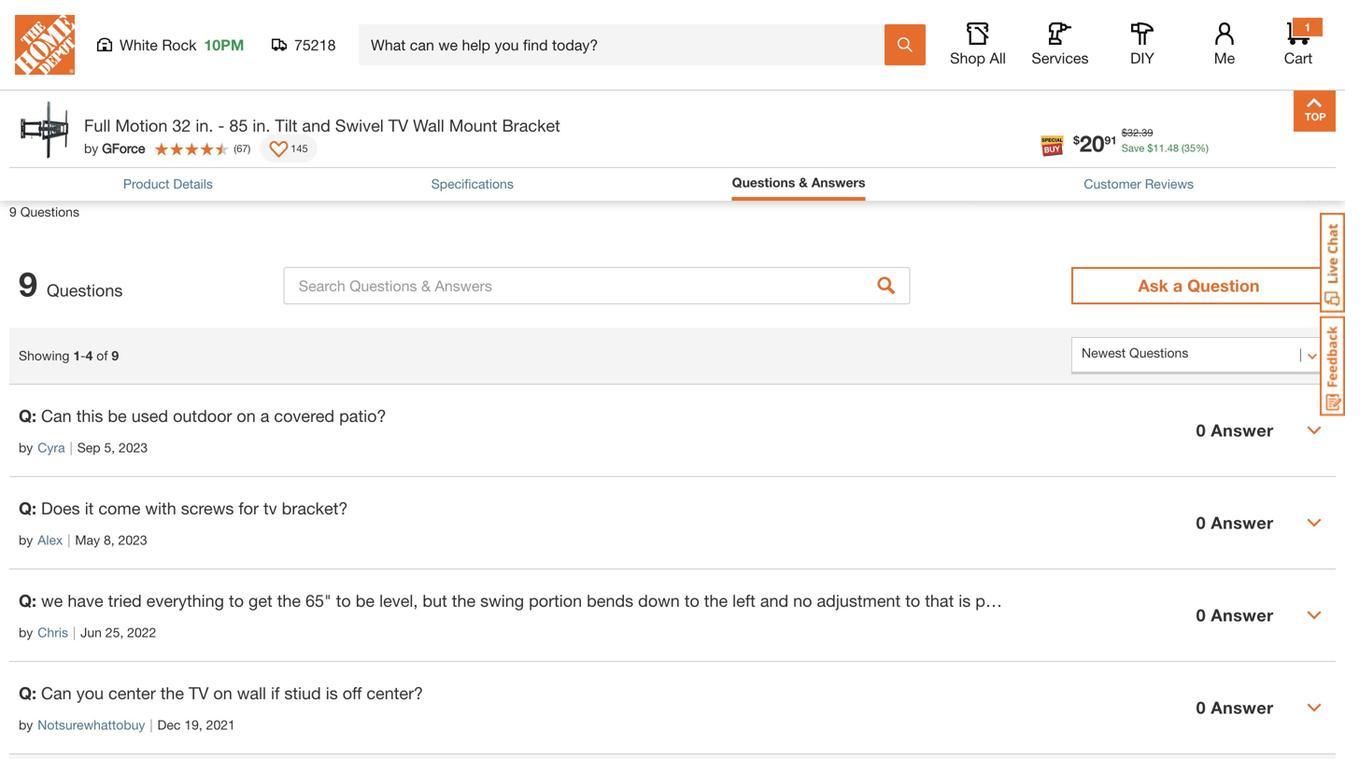 Task type: locate. For each thing, give the bounding box(es) containing it.
by chris | jun 25, 2022
[[19, 625, 156, 641]]

1 vertical spatial can
[[41, 684, 72, 704]]

customer reviews
[[1085, 176, 1195, 192]]

0 horizontal spatial if
[[271, 684, 280, 704]]

. left 35
[[1165, 142, 1168, 154]]

a left covered on the bottom left of page
[[261, 406, 270, 426]]

32 left 39
[[1128, 127, 1140, 139]]

questions & answers
[[733, 175, 866, 190]]

1 vertical spatial caret image
[[1308, 608, 1323, 623]]

1 vertical spatial -
[[80, 348, 86, 364]]

1 caret image from the top
[[1308, 190, 1323, 205]]

| left dec
[[150, 718, 153, 733]]

( right the 48
[[1182, 142, 1185, 154]]

in. right 85
[[253, 115, 271, 136]]

2023 right 8,
[[118, 533, 147, 548]]

on
[[237, 406, 256, 426], [213, 684, 232, 704]]

( left )
[[234, 142, 237, 154]]

0 horizontal spatial warranty
[[19, 10, 86, 30]]

can up the "cyra"
[[41, 406, 72, 426]]

gforce
[[102, 141, 145, 156]]

1 horizontal spatial if
[[1224, 591, 1233, 611]]

provide
[[294, 121, 339, 137]]

1 horizontal spatial can
[[1084, 591, 1112, 611]]

| left sep
[[70, 440, 73, 456]]

1 vertical spatial it
[[1172, 591, 1181, 611]]

1 horizontal spatial in.
[[253, 115, 271, 136]]

1 q: from the top
[[19, 406, 36, 426]]

0 horizontal spatial $
[[1074, 134, 1080, 147]]

0 vertical spatial caret image
[[1308, 190, 1323, 205]]

2 0 from the top
[[1197, 513, 1207, 533]]

0 horizontal spatial and
[[302, 115, 331, 136]]

1 to from the left
[[229, 591, 244, 611]]

9 inside questions & answers 9 questions
[[9, 204, 17, 220]]

q: we have tried everything to get the 65" to be level, but the swing portion bends down to the left and no adjustment to that is possible! how can we get it level if the bracket be
[[19, 591, 1346, 611]]

| left may
[[68, 533, 70, 548]]

how can we improve our product information? provide feedback.
[[19, 121, 400, 137]]

portion
[[529, 591, 582, 611]]

be left 'level,'
[[356, 591, 375, 611]]

how
[[1048, 591, 1080, 611]]

reviews
[[1146, 176, 1195, 192]]

answer for we have tried everything to get the 65" to be level, but the swing portion bends down to the left and no adjustment to that is possible! how can we get it level if the bracket be
[[1212, 606, 1274, 626]]

caret image
[[1308, 190, 1323, 205], [1308, 608, 1323, 623]]

- left of
[[80, 348, 86, 364]]

8,
[[104, 533, 115, 548]]

0 answer for q: we have tried everything to get the 65" to be level, but the swing portion bends down to the left and no adjustment to that is possible! how can we get it level if the bracket be
[[1197, 606, 1274, 626]]

48
[[1168, 142, 1180, 154]]

be right the bracket
[[1327, 591, 1346, 611]]

we up chris
[[41, 591, 63, 611]]

65"
[[306, 591, 332, 611]]

we right how
[[1117, 591, 1138, 611]]

by left alex
[[19, 533, 33, 548]]

0 horizontal spatial it
[[85, 499, 94, 519]]

- left 85
[[218, 115, 225, 136]]

0 vertical spatial can
[[41, 406, 72, 426]]

5,
[[104, 440, 115, 456]]

notsurewhattobuy
[[38, 718, 145, 733]]

0 answer for q: can this be used outdoor on a covered patio?
[[1197, 421, 1274, 441]]

1 horizontal spatial is
[[959, 591, 971, 611]]

2 in. from the left
[[253, 115, 271, 136]]

cyra
[[38, 440, 65, 456]]

& for questions & answers
[[799, 175, 808, 190]]

2 vertical spatial 9
[[112, 348, 119, 364]]

4 0 answer from the top
[[1197, 698, 1274, 718]]

jun
[[80, 625, 102, 641]]

1 left year at the left of page
[[355, 54, 362, 70]]

0 vertical spatial 1
[[1305, 21, 1312, 34]]

1 in. from the left
[[196, 115, 213, 136]]

q: left "you"
[[19, 684, 36, 704]]

mount
[[449, 115, 498, 136]]

2 0 answer from the top
[[1197, 513, 1274, 533]]

be right this at the bottom left of the page
[[108, 406, 127, 426]]

questions & answers button
[[733, 173, 866, 196], [733, 173, 866, 193]]

1 vertical spatial on
[[213, 684, 232, 704]]

0 horizontal spatial 9
[[9, 204, 17, 220]]

1 up the "cart" at the right of page
[[1305, 21, 1312, 34]]

on right outdoor
[[237, 406, 256, 426]]

1 year
[[355, 54, 391, 70]]

save
[[1122, 142, 1145, 154]]

| left jun
[[73, 625, 76, 641]]

the left the bracket
[[1237, 591, 1261, 611]]

product details button
[[123, 174, 213, 194], [123, 174, 213, 194]]

9 questions
[[19, 264, 123, 304]]

1 horizontal spatial get
[[1143, 591, 1167, 611]]

cyra button
[[38, 438, 65, 458]]

1 vertical spatial and
[[761, 591, 789, 611]]

0 vertical spatial tv
[[389, 115, 409, 136]]

0 horizontal spatial (
[[234, 142, 237, 154]]

0 vertical spatial is
[[959, 591, 971, 611]]

0 horizontal spatial in.
[[196, 115, 213, 136]]

2 horizontal spatial $
[[1148, 142, 1154, 154]]

32 right our
[[172, 115, 191, 136]]

0 vertical spatial warranty
[[19, 10, 86, 30]]

1 answer from the top
[[1212, 421, 1274, 441]]

0 horizontal spatial 1
[[73, 348, 80, 364]]

1 for cart
[[1305, 21, 1312, 34]]

3 caret image from the top
[[1308, 701, 1323, 716]]

white
[[120, 36, 158, 54]]

( inside $ 32 . 39 save $ 11 . 48 ( 35 %)
[[1182, 142, 1185, 154]]

&
[[95, 175, 107, 195], [799, 175, 808, 190]]

caret image for 9
[[1308, 190, 1323, 205]]

3 answer from the top
[[1212, 606, 1274, 626]]

/
[[91, 10, 96, 30]]

chris button
[[38, 623, 68, 643]]

full motion 32 in. - 85 in. tilt and swivel tv wall mount bracket
[[84, 115, 561, 136]]

it right does
[[85, 499, 94, 519]]

0 horizontal spatial a
[[261, 406, 270, 426]]

in. left 85
[[196, 115, 213, 136]]

2 can from the top
[[41, 684, 72, 704]]

to
[[229, 591, 244, 611], [336, 591, 351, 611], [685, 591, 700, 611], [906, 591, 921, 611]]

75218
[[294, 36, 336, 54]]

q: for q: does it come with screws for tv bracket?
[[19, 499, 36, 519]]

1 can from the top
[[41, 406, 72, 426]]

1 horizontal spatial $
[[1122, 127, 1128, 139]]

0
[[1197, 421, 1207, 441], [1197, 513, 1207, 533], [1197, 606, 1207, 626], [1197, 698, 1207, 718]]

warranty down white
[[109, 54, 162, 70]]

1 horizontal spatial .
[[1165, 142, 1168, 154]]

$ right the 91
[[1122, 127, 1128, 139]]

600x400
[[1244, 54, 1294, 70]]

0 vertical spatial if
[[1224, 591, 1233, 611]]

center
[[108, 684, 156, 704]]

q: for q: can this be used outdoor on a covered patio?
[[19, 406, 36, 426]]

$
[[1122, 127, 1128, 139], [1074, 134, 1080, 147], [1148, 142, 1154, 154]]

$ inside $ 20 91
[[1074, 134, 1080, 147]]

questions
[[9, 175, 91, 195], [733, 175, 796, 190], [20, 204, 79, 220], [47, 280, 123, 300]]

9 down product image
[[9, 204, 17, 220]]

0 vertical spatial caret image
[[1308, 423, 1323, 438]]

by left the "cyra"
[[19, 440, 33, 456]]

that
[[926, 591, 955, 611]]

2023 right 5,
[[119, 440, 148, 456]]

3 0 answer from the top
[[1197, 606, 1274, 626]]

2 horizontal spatial 1
[[1305, 21, 1312, 34]]

1 horizontal spatial tv
[[389, 115, 409, 136]]

1 horizontal spatial warranty
[[109, 54, 162, 70]]

3 to from the left
[[685, 591, 700, 611]]

0 horizontal spatial &
[[95, 175, 107, 195]]

3 q: from the top
[[19, 591, 36, 611]]

can inside questions element
[[1084, 591, 1112, 611]]

caret image for patio?
[[1308, 423, 1323, 438]]

9
[[9, 204, 17, 220], [19, 264, 37, 304], [112, 348, 119, 364]]

0 vertical spatial can
[[49, 121, 71, 137]]

may
[[75, 533, 100, 548]]

1 horizontal spatial and
[[761, 591, 789, 611]]

1 inside cart 1
[[1305, 21, 1312, 34]]

product
[[123, 176, 170, 192]]

1 vertical spatial 2023
[[118, 533, 147, 548]]

can left "you"
[[41, 684, 72, 704]]

1 vertical spatial warranty
[[109, 54, 162, 70]]

3 0 from the top
[[1197, 606, 1207, 626]]

get left the 65"
[[249, 591, 273, 611]]

0 horizontal spatial is
[[326, 684, 338, 704]]

product details
[[123, 176, 213, 192]]

vesa standard
[[682, 54, 773, 70]]

you
[[76, 684, 104, 704]]

warranty
[[19, 10, 86, 30], [109, 54, 162, 70]]

1 vertical spatial caret image
[[1308, 516, 1323, 531]]

39
[[1142, 127, 1154, 139]]

shop
[[951, 49, 986, 67]]

warranty left '/'
[[19, 10, 86, 30]]

and up 145 in the top left of the page
[[302, 115, 331, 136]]

to right down
[[685, 591, 700, 611]]

tv up 19,
[[189, 684, 209, 704]]

tv
[[264, 499, 277, 519]]

caret image inside questions element
[[1308, 608, 1323, 623]]

q: for q: we have tried everything to get the 65" to be level, but the swing portion bends down to the left and no adjustment to that is possible! how can we get it level if the bracket be
[[19, 591, 36, 611]]

(
[[1182, 142, 1185, 154], [234, 142, 237, 154]]

caret image
[[1308, 423, 1323, 438], [1308, 516, 1323, 531], [1308, 701, 1323, 716]]

on left the wall on the left bottom
[[213, 684, 232, 704]]

specifications button
[[432, 174, 514, 194], [432, 174, 514, 194]]

1 caret image from the top
[[1308, 423, 1323, 438]]

level
[[1185, 591, 1219, 611]]

we left improve
[[74, 121, 91, 137]]

1 horizontal spatial on
[[237, 406, 256, 426]]

1 horizontal spatial 32
[[1128, 127, 1140, 139]]

4 0 from the top
[[1197, 698, 1207, 718]]

& for questions & answers 9 questions
[[95, 175, 107, 195]]

1 get from the left
[[249, 591, 273, 611]]

| for it
[[68, 533, 70, 548]]

can
[[49, 121, 71, 137], [1084, 591, 1112, 611]]

information?
[[217, 121, 291, 137]]

is left off
[[326, 684, 338, 704]]

and left no
[[761, 591, 789, 611]]

$ left the 91
[[1074, 134, 1080, 147]]

q: left this at the bottom left of the page
[[19, 406, 36, 426]]

32 inside $ 32 . 39 save $ 11 . 48 ( 35 %)
[[1128, 127, 1140, 139]]

if right level
[[1224, 591, 1233, 611]]

200x200,
[[1009, 54, 1064, 70]]

by left chris
[[19, 625, 33, 641]]

0 horizontal spatial answers
[[112, 175, 181, 195]]

0 vertical spatial 9
[[9, 204, 17, 220]]

feedback link image
[[1321, 316, 1346, 417]]

2 caret image from the top
[[1308, 516, 1323, 531]]

on for wall
[[213, 684, 232, 704]]

0 for does it come with screws for tv bracket?
[[1197, 513, 1207, 533]]

0 horizontal spatial can
[[49, 121, 71, 137]]

1 horizontal spatial 9
[[19, 264, 37, 304]]

improve
[[95, 121, 142, 137]]

answers
[[112, 175, 181, 195], [812, 175, 866, 190]]

to left that
[[906, 591, 921, 611]]

1 0 answer from the top
[[1197, 421, 1274, 441]]

1 horizontal spatial answers
[[812, 175, 866, 190]]

$ 20 91
[[1074, 130, 1118, 157]]

9 up showing
[[19, 264, 37, 304]]

questions element
[[9, 384, 1346, 755]]

4 q: from the top
[[19, 684, 36, 704]]

1 ( from the left
[[1182, 142, 1185, 154]]

0 horizontal spatial tv
[[189, 684, 209, 704]]

does
[[41, 499, 80, 519]]

used
[[132, 406, 168, 426]]

specifications
[[432, 176, 514, 192]]

of
[[97, 348, 108, 364]]

1 vertical spatial a
[[261, 406, 270, 426]]

0 vertical spatial .
[[1140, 127, 1142, 139]]

a right ask
[[1174, 276, 1183, 296]]

1 horizontal spatial (
[[1182, 142, 1185, 154]]

& inside questions & answers 9 questions
[[95, 175, 107, 195]]

0 answer for q: does it come with screws for tv bracket?
[[1197, 513, 1274, 533]]

1 horizontal spatial a
[[1174, 276, 1183, 296]]

motion
[[115, 115, 168, 136]]

answers inside questions & answers 9 questions
[[112, 175, 181, 195]]

cart 1
[[1285, 21, 1314, 67]]

2 vertical spatial 1
[[73, 348, 80, 364]]

$ down 39
[[1148, 142, 1154, 154]]

by down full
[[84, 141, 98, 156]]

0 vertical spatial a
[[1174, 276, 1183, 296]]

. up save
[[1140, 127, 1142, 139]]

| for have
[[73, 625, 76, 641]]

by left notsurewhattobuy
[[19, 718, 33, 733]]

$ for 20
[[1074, 134, 1080, 147]]

white rock 10pm
[[120, 36, 244, 54]]

2 caret image from the top
[[1308, 608, 1323, 623]]

0 vertical spatial on
[[237, 406, 256, 426]]

2 vertical spatial caret image
[[1308, 701, 1323, 716]]

bracket
[[502, 115, 561, 136]]

tv
[[389, 115, 409, 136], [189, 684, 209, 704]]

ask
[[1139, 276, 1169, 296]]

1 vertical spatial can
[[1084, 591, 1112, 611]]

but
[[423, 591, 448, 611]]

product image image
[[14, 99, 75, 160]]

0 vertical spatial 2023
[[119, 440, 148, 456]]

and inside questions element
[[761, 591, 789, 611]]

answer for does it come with screws for tv bracket?
[[1212, 513, 1274, 533]]

1 horizontal spatial &
[[799, 175, 808, 190]]

35
[[1185, 142, 1197, 154]]

0 answer
[[1197, 421, 1274, 441], [1197, 513, 1274, 533], [1197, 606, 1274, 626], [1197, 698, 1274, 718]]

0 vertical spatial it
[[85, 499, 94, 519]]

4 answer from the top
[[1212, 698, 1274, 718]]

sep
[[77, 440, 101, 456]]

1 vertical spatial tv
[[189, 684, 209, 704]]

get left level
[[1143, 591, 1167, 611]]

if right the wall on the left bottom
[[271, 684, 280, 704]]

1 left 4
[[73, 348, 80, 364]]

the up dec
[[160, 684, 184, 704]]

is right that
[[959, 591, 971, 611]]

1 0 from the top
[[1197, 421, 1207, 441]]

0 horizontal spatial we
[[41, 591, 63, 611]]

0 horizontal spatial get
[[249, 591, 273, 611]]

2 q: from the top
[[19, 499, 36, 519]]

question
[[1188, 276, 1260, 296]]

it left level
[[1172, 591, 1181, 611]]

1 vertical spatial 1
[[355, 54, 362, 70]]

tv left wall
[[389, 115, 409, 136]]

the
[[277, 591, 301, 611], [452, 591, 476, 611], [705, 591, 728, 611], [1237, 591, 1261, 611], [160, 684, 184, 704]]

0 horizontal spatial on
[[213, 684, 232, 704]]

0 horizontal spatial be
[[108, 406, 127, 426]]

the right but
[[452, 591, 476, 611]]

1 horizontal spatial -
[[218, 115, 225, 136]]

q: left does
[[19, 499, 36, 519]]

to right everything
[[229, 591, 244, 611]]

diy
[[1131, 49, 1155, 67]]

2 answer from the top
[[1212, 513, 1274, 533]]

level,
[[380, 591, 418, 611]]

91
[[1105, 134, 1118, 147]]

to right the 65"
[[336, 591, 351, 611]]

alex button
[[38, 531, 63, 551]]

9 right of
[[112, 348, 119, 364]]

0 for can you center the tv on wall if stiud is off center?
[[1197, 698, 1207, 718]]

0 for we have tried everything to get the 65" to be level, but the swing portion bends down to the left and no adjustment to that is possible! how can we get it level if the bracket be
[[1197, 606, 1207, 626]]

q: left have
[[19, 591, 36, 611]]



Task type: vqa. For each thing, say whether or not it's contained in the screenshot.
the bottommost Works
no



Task type: describe. For each thing, give the bounding box(es) containing it.
1 vertical spatial is
[[326, 684, 338, 704]]

2 get from the left
[[1143, 591, 1167, 611]]

stiud
[[284, 684, 321, 704]]

by for we have tried everything to get the 65" to be level, but the swing portion bends down to the left and no adjustment to that is possible! how can we get it level if the bracket be
[[19, 625, 33, 641]]

a inside ask a question button
[[1174, 276, 1183, 296]]

answers for questions & answers
[[812, 175, 866, 190]]

bends
[[587, 591, 634, 611]]

showing 1 - 4 of 9
[[19, 348, 119, 364]]

1 vertical spatial .
[[1165, 142, 1168, 154]]

400x200,
[[1067, 54, 1121, 70]]

4
[[86, 348, 93, 364]]

showing
[[19, 348, 70, 364]]

q: for q: can you center the tv on wall if stiud is off center?
[[19, 684, 36, 704]]

4 to from the left
[[906, 591, 921, 611]]

( 67 )
[[234, 142, 251, 154]]

| for this
[[70, 440, 73, 456]]

25,
[[105, 625, 124, 641]]

top button
[[1295, 90, 1337, 132]]

by for can this be used outdoor on a covered patio?
[[19, 440, 33, 456]]

center?
[[367, 684, 423, 704]]

2021
[[206, 718, 235, 733]]

0 vertical spatial and
[[302, 115, 331, 136]]

145 button
[[260, 135, 317, 163]]

| for you
[[150, 718, 153, 733]]

how
[[19, 121, 46, 137]]

have
[[68, 591, 103, 611]]

400x400,
[[1186, 54, 1240, 70]]

0 horizontal spatial .
[[1140, 127, 1142, 139]]

possible!
[[976, 591, 1043, 611]]

answer for can you center the tv on wall if stiud is off center?
[[1212, 698, 1274, 718]]

0 for can this be used outdoor on a covered patio?
[[1197, 421, 1207, 441]]

caret image for stiud
[[1308, 701, 1323, 716]]

1 vertical spatial 9
[[19, 264, 37, 304]]

tried
[[108, 591, 142, 611]]

warranty / certifications
[[19, 10, 200, 30]]

for
[[239, 499, 259, 519]]

dec
[[158, 718, 181, 733]]

What can we help you find today? search field
[[371, 25, 884, 64]]

0 vertical spatial -
[[218, 115, 225, 136]]

2 to from the left
[[336, 591, 351, 611]]

by for does it come with screws for tv bracket?
[[19, 533, 33, 548]]

q: can this be used outdoor on a covered patio?
[[19, 406, 386, 426]]

the home depot logo image
[[15, 15, 75, 75]]

display image
[[269, 141, 288, 160]]

this
[[76, 406, 103, 426]]

answer for can this be used outdoor on a covered patio?
[[1212, 421, 1274, 441]]

1 horizontal spatial 1
[[355, 54, 362, 70]]

tilt
[[275, 115, 298, 136]]

,
[[1179, 54, 1183, 70]]

off
[[343, 684, 362, 704]]

)
[[248, 142, 251, 154]]

services button
[[1031, 22, 1091, 67]]

full
[[84, 115, 111, 136]]

200x200, 400x200, 300x300 , 400x400, 600x400
[[1009, 54, 1294, 70]]

details
[[173, 176, 213, 192]]

Search Questions & Answers text field
[[284, 267, 911, 305]]

20
[[1080, 130, 1105, 157]]

manufacturer warranty
[[28, 54, 162, 70]]

with
[[145, 499, 176, 519]]

$ 32 . 39 save $ 11 . 48 ( 35 %)
[[1122, 127, 1210, 154]]

rock
[[162, 36, 197, 54]]

questions & answers 9 questions
[[9, 175, 181, 220]]

1 vertical spatial if
[[271, 684, 280, 704]]

wall
[[237, 684, 266, 704]]

67
[[237, 142, 248, 154]]

by notsurewhattobuy | dec 19, 2021
[[19, 718, 235, 733]]

answers for questions & answers 9 questions
[[112, 175, 181, 195]]

75218 button
[[272, 36, 336, 54]]

q: can you center the tv on wall if stiud is off center?
[[19, 684, 423, 704]]

145
[[291, 142, 308, 154]]

by for can you center the tv on wall if stiud is off center?
[[19, 718, 33, 733]]

certifications
[[101, 10, 200, 30]]

by cyra | sep 5, 2023
[[19, 440, 148, 456]]

1 for showing
[[73, 348, 80, 364]]

wall
[[413, 115, 445, 136]]

can for can this be used outdoor on a covered patio?
[[41, 406, 72, 426]]

by gforce
[[84, 141, 145, 156]]

1 horizontal spatial it
[[1172, 591, 1181, 611]]

19,
[[184, 718, 203, 733]]

0 horizontal spatial -
[[80, 348, 86, 364]]

the left 'left'
[[705, 591, 728, 611]]

covered
[[274, 406, 335, 426]]

1 horizontal spatial we
[[74, 121, 91, 137]]

live chat image
[[1321, 213, 1346, 313]]

our
[[145, 121, 165, 137]]

85
[[229, 115, 248, 136]]

%)
[[1197, 142, 1210, 154]]

a inside questions element
[[261, 406, 270, 426]]

adjustment
[[817, 591, 901, 611]]

all
[[990, 49, 1007, 67]]

vesa
[[682, 54, 715, 70]]

2 horizontal spatial we
[[1117, 591, 1138, 611]]

0 horizontal spatial 32
[[172, 115, 191, 136]]

come
[[98, 499, 141, 519]]

2 horizontal spatial be
[[1327, 591, 1346, 611]]

standard
[[719, 54, 773, 70]]

questions inside 9 questions
[[47, 280, 123, 300]]

patio?
[[339, 406, 386, 426]]

2 ( from the left
[[234, 142, 237, 154]]

me button
[[1195, 22, 1255, 67]]

the left the 65"
[[277, 591, 301, 611]]

10pm
[[204, 36, 244, 54]]

tv inside questions element
[[189, 684, 209, 704]]

0 answer for q: can you center the tv on wall if stiud is off center?
[[1197, 698, 1274, 718]]

alex
[[38, 533, 63, 548]]

cart
[[1285, 49, 1314, 67]]

swivel
[[335, 115, 384, 136]]

on for a
[[237, 406, 256, 426]]

services
[[1032, 49, 1089, 67]]

2023 for be
[[119, 440, 148, 456]]

2 horizontal spatial 9
[[112, 348, 119, 364]]

chris
[[38, 625, 68, 641]]

1 horizontal spatial be
[[356, 591, 375, 611]]

$ for 32
[[1122, 127, 1128, 139]]

caret image for 0 answer
[[1308, 608, 1323, 623]]

customer
[[1085, 176, 1142, 192]]

can for can you center the tv on wall if stiud is off center?
[[41, 684, 72, 704]]

11
[[1154, 142, 1165, 154]]

notsurewhattobuy button
[[38, 716, 145, 736]]

2023 for come
[[118, 533, 147, 548]]

ask a question button
[[1072, 267, 1327, 305]]



